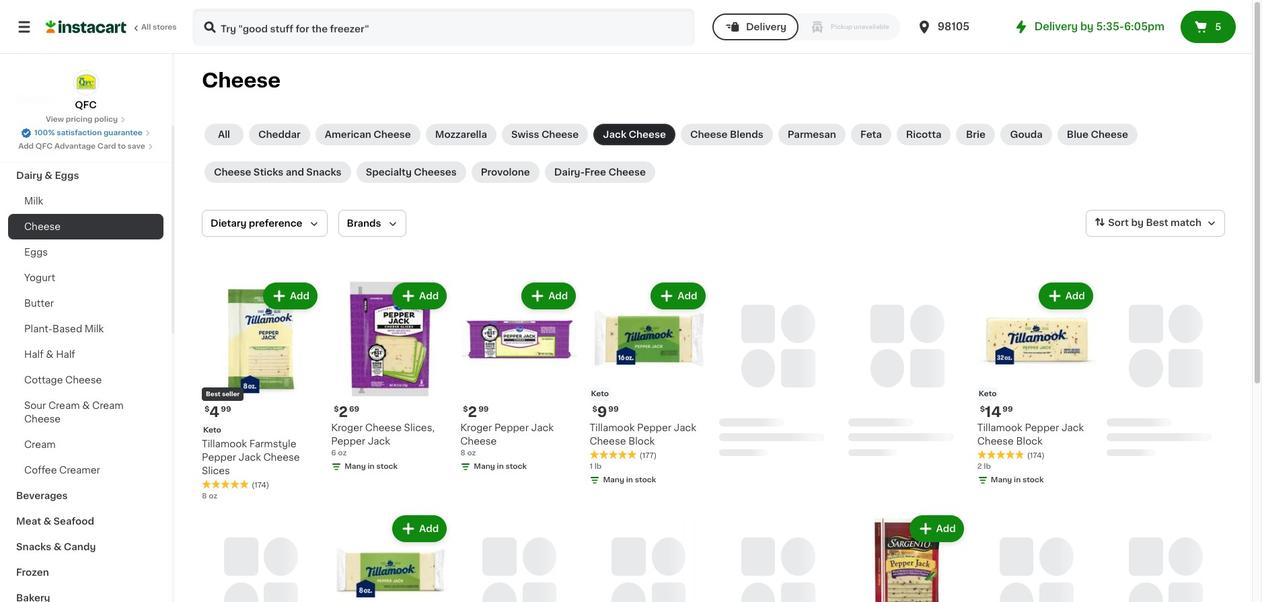 Task type: vqa. For each thing, say whether or not it's contained in the screenshot.
9 99
yes



Task type: describe. For each thing, give the bounding box(es) containing it.
brie link
[[957, 124, 996, 145]]

brands
[[347, 219, 381, 228]]

satisfaction
[[57, 129, 102, 137]]

policy
[[94, 116, 118, 123]]

$ 4 99
[[205, 405, 231, 419]]

1 horizontal spatial qfc
[[75, 100, 97, 110]]

& for candy
[[54, 543, 62, 552]]

gouda
[[1011, 130, 1043, 139]]

cheddar link
[[249, 124, 310, 145]]

0 horizontal spatial qfc
[[36, 143, 53, 150]]

2 half from the left
[[56, 350, 75, 359]]

best for best seller
[[206, 391, 221, 397]]

cheeses
[[414, 168, 457, 177]]

brie
[[967, 130, 986, 139]]

0 horizontal spatial eggs
[[24, 248, 48, 257]]

many in stock down kroger pepper jack cheese 8 oz
[[474, 463, 527, 471]]

specialty
[[366, 168, 412, 177]]

cream link
[[8, 432, 164, 458]]

cheese inside sour cream & cream cheese
[[24, 415, 61, 424]]

$ for $ 14 99
[[981, 406, 986, 413]]

$ for $ 4 99
[[205, 406, 210, 413]]

pepper inside kroger cheese slices, pepper jack 6 oz
[[331, 437, 366, 446]]

all stores link
[[46, 8, 178, 46]]

oz inside kroger cheese slices, pepper jack 6 oz
[[338, 450, 347, 457]]

tillamook for 9
[[590, 424, 635, 433]]

(174) for cheese
[[252, 482, 269, 489]]

pepper inside kroger pepper jack cheese 8 oz
[[495, 424, 529, 433]]

jack inside the tillamook farmstyle pepper jack cheese slices
[[239, 453, 261, 463]]

preference
[[249, 219, 303, 228]]

parmesan
[[788, 130, 837, 139]]

1 half from the left
[[24, 350, 44, 359]]

sort
[[1109, 218, 1130, 228]]

pepper inside the tillamook farmstyle pepper jack cheese slices
[[202, 453, 236, 463]]

best match
[[1147, 218, 1202, 228]]

1 lb
[[590, 463, 602, 471]]

cream down cottage cheese
[[48, 401, 80, 411]]

dairy-free cheese link
[[545, 162, 656, 183]]

delivery for delivery by 5:35-6:05pm
[[1035, 22, 1079, 32]]

69
[[349, 406, 360, 413]]

cheese up all link
[[202, 71, 281, 90]]

$ for $ 9 99
[[593, 406, 598, 413]]

provolone link
[[472, 162, 540, 183]]

jack inside kroger pepper jack cheese 8 oz
[[531, 424, 554, 433]]

tillamook for 14
[[978, 424, 1023, 433]]

snacks & candy
[[16, 543, 96, 552]]

lb for 14
[[984, 463, 992, 471]]

cheese sticks and snacks link
[[205, 162, 351, 183]]

many in stock down (177)
[[603, 477, 657, 484]]

best for best match
[[1147, 218, 1169, 228]]

view
[[46, 116, 64, 123]]

half & half link
[[8, 342, 164, 368]]

$ 2 69
[[334, 405, 360, 419]]

american cheese
[[325, 130, 411, 139]]

to
[[118, 143, 126, 150]]

cheese blends link
[[681, 124, 773, 145]]

99 for 2
[[479, 406, 489, 413]]

add qfc advantage card to save
[[18, 143, 145, 150]]

yogurt
[[24, 273, 55, 283]]

jack cheese
[[603, 130, 666, 139]]

2 for kroger pepper jack cheese
[[468, 405, 477, 419]]

2 for kroger cheese slices, pepper jack
[[339, 405, 348, 419]]

block for 14
[[1017, 437, 1043, 446]]

5
[[1216, 22, 1222, 32]]

100% satisfaction guarantee
[[34, 129, 143, 137]]

dairy & eggs
[[16, 171, 79, 180]]

sour cream & cream cheese link
[[8, 393, 164, 432]]

qfc link
[[73, 70, 99, 112]]

card
[[97, 143, 116, 150]]

0 horizontal spatial keto
[[203, 427, 221, 434]]

9
[[598, 405, 607, 419]]

many in stock down kroger cheese slices, pepper jack 6 oz at the left bottom of the page
[[345, 463, 398, 471]]

instacart logo image
[[46, 19, 127, 35]]

cottage
[[24, 376, 63, 385]]

cheese inside the tillamook farmstyle pepper jack cheese slices
[[264, 453, 300, 463]]

cheese up "1 lb"
[[590, 437, 626, 446]]

4
[[210, 405, 220, 419]]

half & half
[[24, 350, 75, 359]]

dairy-
[[555, 168, 585, 177]]

(177)
[[640, 452, 657, 460]]

blue
[[1068, 130, 1089, 139]]

jack cheese link
[[594, 124, 676, 145]]

sort by
[[1109, 218, 1144, 228]]

beverages link
[[8, 483, 164, 509]]

& inside sour cream & cream cheese
[[82, 401, 90, 411]]

frozen
[[16, 568, 49, 578]]

product group containing 4
[[202, 280, 321, 502]]

& for eggs
[[45, 171, 52, 180]]

by for sort
[[1132, 218, 1144, 228]]

99 for 14
[[1003, 406, 1014, 413]]

ricotta link
[[897, 124, 952, 145]]

farmstyle
[[250, 440, 297, 449]]

0 horizontal spatial milk
[[24, 197, 43, 206]]

coffee creamer link
[[8, 458, 164, 483]]

save
[[128, 143, 145, 150]]

cheese link
[[8, 214, 164, 240]]

beverages
[[16, 491, 68, 501]]

blue cheese link
[[1058, 124, 1138, 145]]

dairy & eggs link
[[8, 163, 164, 188]]

$ 9 99
[[593, 405, 619, 419]]

99 for 4
[[221, 406, 231, 413]]

coffee creamer
[[24, 466, 100, 475]]

yogurt link
[[8, 265, 164, 291]]

cottage cheese link
[[8, 368, 164, 393]]

produce link
[[8, 137, 164, 163]]

meat
[[16, 517, 41, 526]]

recipes link
[[8, 86, 164, 112]]

cheese sticks and snacks
[[214, 168, 342, 177]]

5:35-
[[1097, 22, 1125, 32]]

Best match Sort by field
[[1087, 210, 1226, 237]]

jack inside kroger cheese slices, pepper jack 6 oz
[[368, 437, 390, 446]]

stores
[[153, 24, 177, 31]]

swiss
[[512, 130, 540, 139]]

thanksgiving
[[16, 120, 81, 129]]

block for 9
[[629, 437, 655, 446]]

lists
[[38, 46, 61, 56]]

creamer
[[59, 466, 100, 475]]

blends
[[730, 130, 764, 139]]

delivery for delivery
[[747, 22, 787, 32]]

slices,
[[404, 424, 435, 433]]

free
[[585, 168, 607, 177]]

by for delivery
[[1081, 22, 1094, 32]]

tillamook pepper jack cheese block for 14
[[978, 424, 1085, 446]]

cottage cheese
[[24, 376, 102, 385]]

snacks & candy link
[[8, 535, 164, 560]]

cheese inside kroger pepper jack cheese 8 oz
[[461, 437, 497, 446]]

1 horizontal spatial snacks
[[307, 168, 342, 177]]

$ 14 99
[[981, 405, 1014, 419]]

sour
[[24, 401, 46, 411]]

provolone
[[481, 168, 530, 177]]



Task type: locate. For each thing, give the bounding box(es) containing it.
$ 2 99
[[463, 405, 489, 419]]

pepper
[[495, 424, 529, 433], [638, 424, 672, 433], [1026, 424, 1060, 433], [331, 437, 366, 446], [202, 453, 236, 463]]

1 horizontal spatial tillamook
[[590, 424, 635, 433]]

delivery by 5:35-6:05pm
[[1035, 22, 1165, 32]]

eggs down the advantage
[[55, 171, 79, 180]]

99 inside $ 2 99
[[479, 406, 489, 413]]

4 99 from the left
[[1003, 406, 1014, 413]]

8 inside kroger pepper jack cheese 8 oz
[[461, 450, 466, 457]]

$ inside $ 9 99
[[593, 406, 598, 413]]

keto up the 14
[[979, 391, 997, 398]]

1 horizontal spatial tillamook pepper jack cheese block
[[978, 424, 1085, 446]]

$ inside $ 4 99
[[205, 406, 210, 413]]

$ inside "$ 14 99"
[[981, 406, 986, 413]]

0 horizontal spatial 2
[[339, 405, 348, 419]]

cream
[[48, 401, 80, 411], [92, 401, 124, 411], [24, 440, 56, 450]]

blue cheese
[[1068, 130, 1129, 139]]

5 $ from the left
[[981, 406, 986, 413]]

1 vertical spatial milk
[[85, 324, 104, 334]]

many in stock down 2 lb
[[991, 477, 1045, 484]]

99 right the 14
[[1003, 406, 1014, 413]]

1
[[590, 463, 593, 471]]

product group containing 9
[[590, 280, 709, 489]]

0 vertical spatial milk
[[24, 197, 43, 206]]

half down plant-
[[24, 350, 44, 359]]

0 vertical spatial (174)
[[1028, 452, 1045, 460]]

by right sort
[[1132, 218, 1144, 228]]

99 right 4
[[221, 406, 231, 413]]

0 vertical spatial qfc
[[75, 100, 97, 110]]

& left candy
[[54, 543, 62, 552]]

eggs link
[[8, 240, 164, 265]]

all for all stores
[[141, 24, 151, 31]]

0 horizontal spatial snacks
[[16, 543, 51, 552]]

lb for 9
[[595, 463, 602, 471]]

$ inside $ 2 69
[[334, 406, 339, 413]]

1 horizontal spatial oz
[[338, 450, 347, 457]]

keto for 14
[[979, 391, 997, 398]]

cheese inside cheese sticks and snacks link
[[214, 168, 251, 177]]

1 horizontal spatial eggs
[[55, 171, 79, 180]]

0 horizontal spatial block
[[629, 437, 655, 446]]

0 horizontal spatial best
[[206, 391, 221, 397]]

2 down "$ 14 99"
[[978, 463, 983, 471]]

0 vertical spatial by
[[1081, 22, 1094, 32]]

kroger down $ 2 99
[[461, 424, 492, 433]]

delivery button
[[713, 13, 799, 40]]

1 horizontal spatial milk
[[85, 324, 104, 334]]

cheese up specialty
[[374, 130, 411, 139]]

1 horizontal spatial delivery
[[1035, 22, 1079, 32]]

add button
[[264, 284, 316, 308], [394, 284, 446, 308], [523, 284, 575, 308], [652, 284, 704, 308], [1040, 284, 1092, 308], [394, 517, 446, 541], [911, 517, 963, 541]]

$ up "1 lb"
[[593, 406, 598, 413]]

oz down $ 2 99
[[467, 450, 476, 457]]

cheese inside american cheese link
[[374, 130, 411, 139]]

milk down the dairy
[[24, 197, 43, 206]]

and
[[286, 168, 304, 177]]

plant-based milk link
[[8, 316, 164, 342]]

1 kroger from the left
[[331, 424, 363, 433]]

half down plant-based milk
[[56, 350, 75, 359]]

milk link
[[8, 188, 164, 214]]

kroger for kroger cheese slices, pepper jack
[[331, 424, 363, 433]]

by left 5:35-
[[1081, 22, 1094, 32]]

tillamook
[[590, 424, 635, 433], [978, 424, 1023, 433], [202, 440, 247, 449]]

2 kroger from the left
[[461, 424, 492, 433]]

tillamook down $ 9 99 at left bottom
[[590, 424, 635, 433]]

qfc logo image
[[73, 70, 99, 96]]

2 99 from the left
[[479, 406, 489, 413]]

qfc up view pricing policy link
[[75, 100, 97, 110]]

0 horizontal spatial tillamook
[[202, 440, 247, 449]]

$ for $ 2 99
[[463, 406, 468, 413]]

cheese down half & half link
[[65, 376, 102, 385]]

0 horizontal spatial by
[[1081, 22, 1094, 32]]

1 horizontal spatial block
[[1017, 437, 1043, 446]]

pricing
[[66, 116, 92, 123]]

$ up 2 lb
[[981, 406, 986, 413]]

lb down the 14
[[984, 463, 992, 471]]

1 horizontal spatial by
[[1132, 218, 1144, 228]]

& inside half & half link
[[46, 350, 54, 359]]

2 up kroger pepper jack cheese 8 oz
[[468, 405, 477, 419]]

2 left 69
[[339, 405, 348, 419]]

many in stock
[[345, 463, 398, 471], [474, 463, 527, 471], [603, 477, 657, 484], [991, 477, 1045, 484]]

tillamook pepper jack cheese block up (177)
[[590, 424, 697, 446]]

3 $ from the left
[[463, 406, 468, 413]]

cheese down sour
[[24, 415, 61, 424]]

add qfc advantage card to save link
[[18, 141, 153, 152]]

& up "cottage" at the bottom
[[46, 350, 54, 359]]

tillamook pepper jack cheese block
[[590, 424, 697, 446], [978, 424, 1085, 446]]

99 inside "$ 14 99"
[[1003, 406, 1014, 413]]

tillamook pepper jack cheese block down "$ 14 99"
[[978, 424, 1085, 446]]

0 horizontal spatial oz
[[209, 493, 218, 500]]

cheese inside jack cheese link
[[629, 130, 666, 139]]

milk right based
[[85, 324, 104, 334]]

based
[[52, 324, 82, 334]]

2 horizontal spatial oz
[[467, 450, 476, 457]]

99
[[221, 406, 231, 413], [479, 406, 489, 413], [609, 406, 619, 413], [1003, 406, 1014, 413]]

& down cottage cheese link on the bottom of the page
[[82, 401, 90, 411]]

all left cheddar link
[[218, 130, 230, 139]]

cheese
[[202, 71, 281, 90], [374, 130, 411, 139], [542, 130, 579, 139], [629, 130, 666, 139], [691, 130, 728, 139], [1092, 130, 1129, 139], [214, 168, 251, 177], [609, 168, 646, 177], [24, 222, 61, 232], [65, 376, 102, 385], [24, 415, 61, 424], [365, 424, 402, 433], [461, 437, 497, 446], [590, 437, 626, 446], [978, 437, 1014, 446], [264, 453, 300, 463]]

8 down slices
[[202, 493, 207, 500]]

keto
[[591, 391, 609, 398], [979, 391, 997, 398], [203, 427, 221, 434]]

oz inside kroger pepper jack cheese 8 oz
[[467, 450, 476, 457]]

0 horizontal spatial (174)
[[252, 482, 269, 489]]

$ inside $ 2 99
[[463, 406, 468, 413]]

all for all
[[218, 130, 230, 139]]

cheese inside cheese link
[[24, 222, 61, 232]]

0 vertical spatial all
[[141, 24, 151, 31]]

oz inside product group
[[209, 493, 218, 500]]

Search field
[[194, 9, 694, 44]]

1 tillamook pepper jack cheese block from the left
[[590, 424, 697, 446]]

cheese left the sticks
[[214, 168, 251, 177]]

advantage
[[55, 143, 96, 150]]

2
[[339, 405, 348, 419], [468, 405, 477, 419], [978, 463, 983, 471]]

cheese inside swiss cheese link
[[542, 130, 579, 139]]

meat & seafood
[[16, 517, 94, 526]]

1 horizontal spatial (174)
[[1028, 452, 1045, 460]]

6:05pm
[[1125, 22, 1165, 32]]

snacks right and
[[307, 168, 342, 177]]

tillamook inside the tillamook farmstyle pepper jack cheese slices
[[202, 440, 247, 449]]

mozzarella link
[[426, 124, 497, 145]]

lb right 1
[[595, 463, 602, 471]]

delivery
[[1035, 22, 1079, 32], [747, 22, 787, 32]]

$ for $ 2 69
[[334, 406, 339, 413]]

0 horizontal spatial delivery
[[747, 22, 787, 32]]

0 horizontal spatial lb
[[595, 463, 602, 471]]

2 horizontal spatial 2
[[978, 463, 983, 471]]

cheese right swiss
[[542, 130, 579, 139]]

1 vertical spatial qfc
[[36, 143, 53, 150]]

2 lb
[[978, 463, 992, 471]]

None search field
[[193, 8, 695, 46]]

8 inside product group
[[202, 493, 207, 500]]

1 vertical spatial snacks
[[16, 543, 51, 552]]

oz
[[338, 450, 347, 457], [467, 450, 476, 457], [209, 493, 218, 500]]

all left stores
[[141, 24, 151, 31]]

kroger down $ 2 69
[[331, 424, 363, 433]]

kroger for kroger pepper jack cheese
[[461, 424, 492, 433]]

& right the dairy
[[45, 171, 52, 180]]

1 vertical spatial 8
[[202, 493, 207, 500]]

& inside dairy & eggs link
[[45, 171, 52, 180]]

kroger inside kroger pepper jack cheese 8 oz
[[461, 424, 492, 433]]

cheese up dairy-free cheese
[[629, 130, 666, 139]]

plant-
[[24, 324, 52, 334]]

cheese left slices,
[[365, 424, 402, 433]]

dairy
[[16, 171, 42, 180]]

0 horizontal spatial all
[[141, 24, 151, 31]]

match
[[1171, 218, 1202, 228]]

butter
[[24, 299, 54, 308]]

cheese down farmstyle
[[264, 453, 300, 463]]

best left 'seller'
[[206, 391, 221, 397]]

2 lb from the left
[[984, 463, 992, 471]]

1 block from the left
[[629, 437, 655, 446]]

cheese inside dairy-free cheese link
[[609, 168, 646, 177]]

keto down 4
[[203, 427, 221, 434]]

0 horizontal spatial half
[[24, 350, 44, 359]]

tillamook up slices
[[202, 440, 247, 449]]

1 vertical spatial all
[[218, 130, 230, 139]]

(174)
[[1028, 452, 1045, 460], [252, 482, 269, 489]]

keto for 9
[[591, 391, 609, 398]]

thanksgiving link
[[8, 112, 164, 137]]

0 horizontal spatial tillamook pepper jack cheese block
[[590, 424, 697, 446]]

best inside field
[[1147, 218, 1169, 228]]

cheese inside cottage cheese link
[[65, 376, 102, 385]]

tillamook down "$ 14 99"
[[978, 424, 1023, 433]]

2 tillamook pepper jack cheese block from the left
[[978, 424, 1085, 446]]

$ up kroger pepper jack cheese 8 oz
[[463, 406, 468, 413]]

99 inside $ 9 99
[[609, 406, 619, 413]]

& for half
[[46, 350, 54, 359]]

sticks
[[254, 168, 284, 177]]

lists link
[[8, 38, 164, 65]]

0 vertical spatial snacks
[[307, 168, 342, 177]]

cream up coffee
[[24, 440, 56, 450]]

1 vertical spatial (174)
[[252, 482, 269, 489]]

all link
[[205, 124, 244, 145]]

cream down cottage cheese link on the bottom of the page
[[92, 401, 124, 411]]

8 down $ 2 99
[[461, 450, 466, 457]]

delivery inside button
[[747, 22, 787, 32]]

1 horizontal spatial 2
[[468, 405, 477, 419]]

cheese down $ 2 99
[[461, 437, 497, 446]]

meat & seafood link
[[8, 509, 164, 535]]

cheddar
[[259, 130, 301, 139]]

produce
[[16, 145, 57, 155]]

oz down slices
[[209, 493, 218, 500]]

3 99 from the left
[[609, 406, 619, 413]]

keto up "9"
[[591, 391, 609, 398]]

candy
[[64, 543, 96, 552]]

1 $ from the left
[[205, 406, 210, 413]]

kroger pepper jack cheese 8 oz
[[461, 424, 554, 457]]

service type group
[[713, 13, 901, 40]]

cheese inside cheese blends link
[[691, 130, 728, 139]]

many
[[345, 463, 366, 471], [474, 463, 495, 471], [603, 477, 625, 484], [991, 477, 1013, 484]]

brands button
[[338, 210, 406, 237]]

4 $ from the left
[[593, 406, 598, 413]]

cheese left blends
[[691, 130, 728, 139]]

american
[[325, 130, 372, 139]]

eggs up yogurt
[[24, 248, 48, 257]]

all inside all link
[[218, 130, 230, 139]]

99 up kroger pepper jack cheese 8 oz
[[479, 406, 489, 413]]

2 horizontal spatial keto
[[979, 391, 997, 398]]

tillamook pepper jack cheese block for 9
[[590, 424, 697, 446]]

$ down best seller
[[205, 406, 210, 413]]

1 vertical spatial by
[[1132, 218, 1144, 228]]

98105
[[938, 22, 970, 32]]

1 vertical spatial best
[[206, 391, 221, 397]]

14
[[986, 405, 1002, 419]]

98105 button
[[917, 8, 998, 46]]

99 for 9
[[609, 406, 619, 413]]

& right meat at the left bottom
[[43, 517, 51, 526]]

0 horizontal spatial 8
[[202, 493, 207, 500]]

99 inside $ 4 99
[[221, 406, 231, 413]]

best left match
[[1147, 218, 1169, 228]]

1 lb from the left
[[595, 463, 602, 471]]

dairy-free cheese
[[555, 168, 646, 177]]

cheese up 2 lb
[[978, 437, 1014, 446]]

1 horizontal spatial half
[[56, 350, 75, 359]]

all inside all stores link
[[141, 24, 151, 31]]

oz right 6
[[338, 450, 347, 457]]

butter link
[[8, 291, 164, 316]]

$ left 69
[[334, 406, 339, 413]]

1 horizontal spatial best
[[1147, 218, 1169, 228]]

delivery by 5:35-6:05pm link
[[1014, 19, 1165, 35]]

1 horizontal spatial keto
[[591, 391, 609, 398]]

0 vertical spatial best
[[1147, 218, 1169, 228]]

1 horizontal spatial kroger
[[461, 424, 492, 433]]

cheese right free
[[609, 168, 646, 177]]

product group
[[202, 280, 321, 502], [331, 280, 450, 475], [461, 280, 579, 475], [590, 280, 709, 489], [978, 280, 1097, 489], [331, 513, 450, 602], [849, 513, 967, 602]]

1 99 from the left
[[221, 406, 231, 413]]

cheese up eggs link
[[24, 222, 61, 232]]

coffee
[[24, 466, 57, 475]]

plant-based milk
[[24, 324, 104, 334]]

feta
[[861, 130, 882, 139]]

half
[[24, 350, 44, 359], [56, 350, 75, 359]]

kroger inside kroger cheese slices, pepper jack 6 oz
[[331, 424, 363, 433]]

& inside snacks & candy link
[[54, 543, 62, 552]]

1 horizontal spatial 8
[[461, 450, 466, 457]]

recipes
[[16, 94, 56, 104]]

& inside meat & seafood link
[[43, 517, 51, 526]]

feta link
[[852, 124, 892, 145]]

cheese inside 'blue cheese' link
[[1092, 130, 1129, 139]]

0 horizontal spatial kroger
[[331, 424, 363, 433]]

sour cream & cream cheese
[[24, 401, 124, 424]]

product group containing 14
[[978, 280, 1097, 489]]

1 vertical spatial eggs
[[24, 248, 48, 257]]

snacks up frozen
[[16, 543, 51, 552]]

0 vertical spatial 8
[[461, 450, 466, 457]]

&
[[45, 171, 52, 180], [46, 350, 54, 359], [82, 401, 90, 411], [43, 517, 51, 526], [54, 543, 62, 552]]

dietary
[[211, 219, 247, 228]]

mozzarella
[[435, 130, 487, 139]]

eggs
[[55, 171, 79, 180], [24, 248, 48, 257]]

by inside field
[[1132, 218, 1144, 228]]

qfc
[[75, 100, 97, 110], [36, 143, 53, 150]]

ricotta
[[907, 130, 942, 139]]

2 horizontal spatial tillamook
[[978, 424, 1023, 433]]

cheese inside kroger cheese slices, pepper jack 6 oz
[[365, 424, 402, 433]]

jack
[[603, 130, 627, 139], [531, 424, 554, 433], [674, 424, 697, 433], [1062, 424, 1085, 433], [368, 437, 390, 446], [239, 453, 261, 463]]

qfc down 100% at top left
[[36, 143, 53, 150]]

american cheese link
[[316, 124, 421, 145]]

8
[[461, 450, 466, 457], [202, 493, 207, 500]]

1 horizontal spatial all
[[218, 130, 230, 139]]

cheese right blue
[[1092, 130, 1129, 139]]

2 block from the left
[[1017, 437, 1043, 446]]

& for seafood
[[43, 517, 51, 526]]

2 $ from the left
[[334, 406, 339, 413]]

dietary preference
[[211, 219, 303, 228]]

(174) for block
[[1028, 452, 1045, 460]]

0 vertical spatial eggs
[[55, 171, 79, 180]]

99 right "9"
[[609, 406, 619, 413]]

100% satisfaction guarantee button
[[21, 125, 151, 139]]

1 horizontal spatial lb
[[984, 463, 992, 471]]

specialty cheeses
[[366, 168, 457, 177]]



